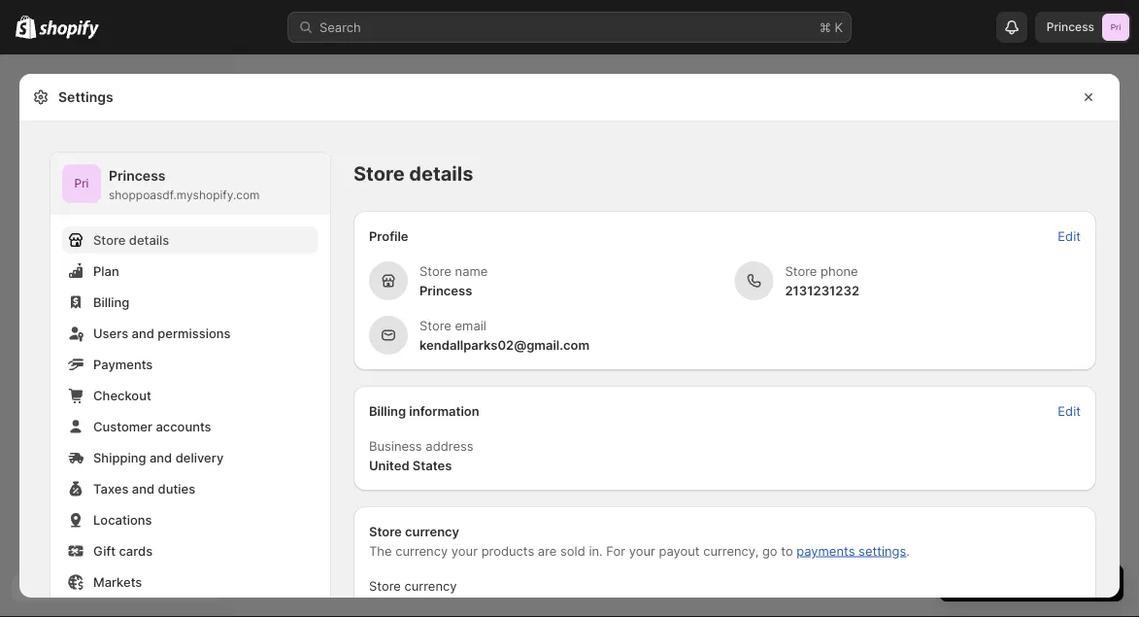 Task type: describe. For each thing, give the bounding box(es) containing it.
phone
[[821, 263, 859, 278]]

customer accounts link
[[62, 413, 319, 440]]

users and permissions
[[93, 326, 231, 341]]

markets
[[93, 574, 142, 589]]

.
[[907, 543, 910, 558]]

⌘
[[820, 19, 832, 34]]

2 your from the left
[[629, 543, 656, 558]]

princess for princess
[[1047, 20, 1095, 34]]

edit for billing information
[[1059, 403, 1082, 418]]

information
[[409, 403, 480, 418]]

⌘ k
[[820, 19, 843, 34]]

locations link
[[62, 506, 319, 533]]

store name princess
[[420, 263, 488, 298]]

payments
[[797, 543, 856, 558]]

permissions
[[158, 326, 231, 341]]

payments link
[[62, 351, 319, 378]]

payments settings link
[[797, 543, 907, 558]]

profile
[[369, 228, 409, 243]]

shop settings menu element
[[51, 153, 330, 617]]

duties
[[158, 481, 195, 496]]

currency,
[[704, 543, 759, 558]]

gift cards
[[93, 543, 153, 558]]

accounts
[[156, 419, 211, 434]]

checkout link
[[62, 382, 319, 409]]

store inside store email kendallparks02@gmail.com
[[420, 318, 452, 333]]

email
[[455, 318, 487, 333]]

store currency
[[369, 578, 457, 593]]

users
[[93, 326, 128, 341]]

edit for profile
[[1059, 228, 1082, 243]]

settings
[[58, 89, 113, 105]]

to
[[782, 543, 794, 558]]

the
[[369, 543, 392, 558]]

store email kendallparks02@gmail.com
[[420, 318, 590, 352]]

k
[[835, 19, 843, 34]]

taxes
[[93, 481, 129, 496]]

store currency the currency your products are sold in. for your payout currency, go to payments settings .
[[369, 524, 910, 558]]

address
[[426, 438, 474, 453]]

plan
[[93, 263, 119, 278]]

business address united states
[[369, 438, 474, 473]]

details inside shop settings menu element
[[129, 232, 169, 247]]

store inside store name princess
[[420, 263, 452, 278]]

states
[[413, 458, 452, 473]]

edit button for profile
[[1047, 223, 1093, 250]]

products
[[482, 543, 535, 558]]

currency for store currency the currency your products are sold in. for your payout currency, go to payments settings .
[[405, 524, 460, 539]]

shipping and delivery link
[[62, 444, 319, 471]]

and for taxes
[[132, 481, 155, 496]]

settings
[[859, 543, 907, 558]]



Task type: vqa. For each thing, say whether or not it's contained in the screenshot.


Task type: locate. For each thing, give the bounding box(es) containing it.
0 horizontal spatial store details
[[93, 232, 169, 247]]

billing up users
[[93, 294, 129, 309]]

and for users
[[132, 326, 154, 341]]

store left name
[[420, 263, 452, 278]]

1 vertical spatial edit button
[[1047, 397, 1093, 425]]

store inside store phone 2131231232
[[786, 263, 818, 278]]

0 vertical spatial edit
[[1059, 228, 1082, 243]]

0 horizontal spatial details
[[129, 232, 169, 247]]

princess
[[1047, 20, 1095, 34], [109, 168, 166, 184], [420, 283, 473, 298]]

princess for princess shoppoasdf.myshopify.com
[[109, 168, 166, 184]]

princess image
[[62, 164, 101, 203]]

store details
[[354, 162, 474, 186], [93, 232, 169, 247]]

1 horizontal spatial your
[[629, 543, 656, 558]]

shopify image
[[16, 15, 36, 39], [39, 20, 99, 39]]

1 horizontal spatial store details
[[354, 162, 474, 186]]

taxes and duties
[[93, 481, 195, 496]]

0 horizontal spatial billing
[[93, 294, 129, 309]]

customer accounts
[[93, 419, 211, 434]]

store details link
[[62, 226, 319, 254]]

billing link
[[62, 289, 319, 316]]

store details up plan
[[93, 232, 169, 247]]

are
[[538, 543, 557, 558]]

0 vertical spatial princess
[[1047, 20, 1095, 34]]

billing for billing information
[[369, 403, 406, 418]]

and for shipping
[[150, 450, 172, 465]]

shipping
[[93, 450, 146, 465]]

currency for store currency
[[405, 578, 457, 593]]

princess image
[[1103, 14, 1130, 41]]

2 vertical spatial princess
[[420, 283, 473, 298]]

united
[[369, 458, 410, 473]]

and right taxes
[[132, 481, 155, 496]]

currency
[[405, 524, 460, 539], [396, 543, 448, 558], [405, 578, 457, 593]]

search
[[320, 19, 361, 34]]

and right users
[[132, 326, 154, 341]]

0 horizontal spatial shopify image
[[16, 15, 36, 39]]

payout
[[659, 543, 700, 558]]

2 vertical spatial and
[[132, 481, 155, 496]]

1 horizontal spatial princess
[[420, 283, 473, 298]]

edit button
[[1047, 223, 1093, 250], [1047, 397, 1093, 425]]

0 vertical spatial currency
[[405, 524, 460, 539]]

0 horizontal spatial your
[[452, 543, 478, 558]]

store
[[354, 162, 405, 186], [93, 232, 126, 247], [420, 263, 452, 278], [786, 263, 818, 278], [420, 318, 452, 333], [369, 524, 402, 539], [369, 578, 401, 593]]

1 vertical spatial princess
[[109, 168, 166, 184]]

princess up shoppoasdf.myshopify.com
[[109, 168, 166, 184]]

1 your from the left
[[452, 543, 478, 558]]

1 edit from the top
[[1059, 228, 1082, 243]]

2 edit button from the top
[[1047, 397, 1093, 425]]

pri button
[[62, 164, 101, 203]]

markets link
[[62, 568, 319, 596]]

0 vertical spatial details
[[409, 162, 474, 186]]

2 edit from the top
[[1059, 403, 1082, 418]]

billing information
[[369, 403, 480, 418]]

store inside store details link
[[93, 232, 126, 247]]

1 vertical spatial billing
[[369, 403, 406, 418]]

princess left princess image in the right top of the page
[[1047, 20, 1095, 34]]

store up the 2131231232
[[786, 263, 818, 278]]

in.
[[589, 543, 603, 558]]

name
[[455, 263, 488, 278]]

go
[[763, 543, 778, 558]]

1 vertical spatial edit
[[1059, 403, 1082, 418]]

1 edit button from the top
[[1047, 223, 1093, 250]]

1 vertical spatial store details
[[93, 232, 169, 247]]

your right for
[[629, 543, 656, 558]]

2 vertical spatial currency
[[405, 578, 457, 593]]

store details up profile at the left top of page
[[354, 162, 474, 186]]

0 horizontal spatial princess
[[109, 168, 166, 184]]

delivery
[[176, 450, 224, 465]]

2 horizontal spatial princess
[[1047, 20, 1095, 34]]

store down the
[[369, 578, 401, 593]]

users and permissions link
[[62, 320, 319, 347]]

1 vertical spatial details
[[129, 232, 169, 247]]

and down customer accounts at the bottom left of page
[[150, 450, 172, 465]]

kendallparks02@gmail.com
[[420, 337, 590, 352]]

billing
[[93, 294, 129, 309], [369, 403, 406, 418]]

1 horizontal spatial billing
[[369, 403, 406, 418]]

princess shoppoasdf.myshopify.com
[[109, 168, 260, 202]]

sold
[[561, 543, 586, 558]]

1 horizontal spatial shopify image
[[39, 20, 99, 39]]

plan link
[[62, 258, 319, 285]]

billing for billing
[[93, 294, 129, 309]]

store phone 2131231232
[[786, 263, 860, 298]]

1 vertical spatial and
[[150, 450, 172, 465]]

customer
[[93, 419, 153, 434]]

store up profile at the left top of page
[[354, 162, 405, 186]]

payments
[[93, 357, 153, 372]]

your
[[452, 543, 478, 558], [629, 543, 656, 558]]

1 vertical spatial currency
[[396, 543, 448, 558]]

store up the
[[369, 524, 402, 539]]

cards
[[119, 543, 153, 558]]

0 vertical spatial billing
[[93, 294, 129, 309]]

shoppoasdf.myshopify.com
[[109, 188, 260, 202]]

taxes and duties link
[[62, 475, 319, 502]]

business
[[369, 438, 422, 453]]

0 vertical spatial edit button
[[1047, 223, 1093, 250]]

and
[[132, 326, 154, 341], [150, 450, 172, 465], [132, 481, 155, 496]]

store left email
[[420, 318, 452, 333]]

store up plan
[[93, 232, 126, 247]]

edit
[[1059, 228, 1082, 243], [1059, 403, 1082, 418]]

details
[[409, 162, 474, 186], [129, 232, 169, 247]]

princess inside princess shoppoasdf.myshopify.com
[[109, 168, 166, 184]]

settings dialog
[[19, 74, 1120, 617]]

princess inside store name princess
[[420, 283, 473, 298]]

for
[[607, 543, 626, 558]]

gift
[[93, 543, 116, 558]]

gift cards link
[[62, 537, 319, 565]]

your left products
[[452, 543, 478, 558]]

0 vertical spatial and
[[132, 326, 154, 341]]

store details inside shop settings menu element
[[93, 232, 169, 247]]

0 vertical spatial store details
[[354, 162, 474, 186]]

edit button for billing information
[[1047, 397, 1093, 425]]

billing up the business
[[369, 403, 406, 418]]

billing inside shop settings menu element
[[93, 294, 129, 309]]

2131231232
[[786, 283, 860, 298]]

dialog
[[1128, 74, 1140, 598]]

princess down name
[[420, 283, 473, 298]]

checkout
[[93, 388, 151, 403]]

store inside store currency the currency your products are sold in. for your payout currency, go to payments settings .
[[369, 524, 402, 539]]

1 horizontal spatial details
[[409, 162, 474, 186]]

shipping and delivery
[[93, 450, 224, 465]]

locations
[[93, 512, 152, 527]]



